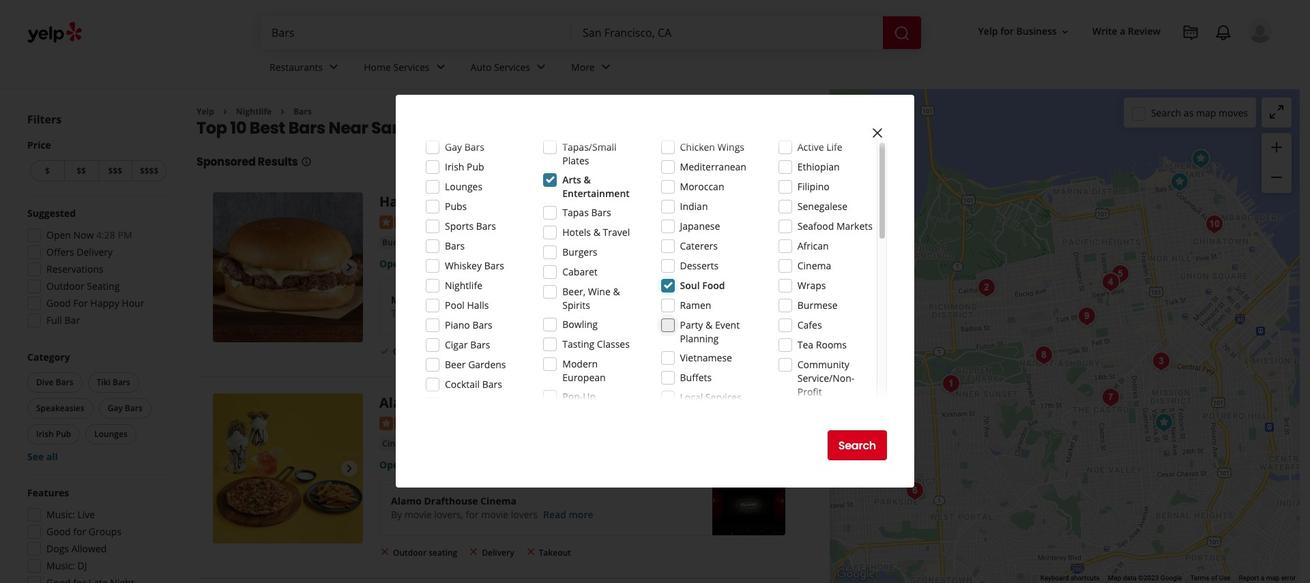 Task type: describe. For each thing, give the bounding box(es) containing it.
bars down francisco,
[[464, 141, 484, 154]]

bars right tiki
[[113, 377, 130, 388]]

beer, wine & spirits
[[562, 285, 620, 312]]

burgers inside button
[[382, 237, 414, 248]]

open until 10:00 pm
[[379, 257, 471, 270]]

seating for drafthouse
[[429, 547, 457, 559]]

entertainment
[[562, 187, 630, 200]]

auto services link
[[460, 49, 560, 89]]

wraps
[[798, 279, 826, 292]]

for for business
[[1001, 25, 1014, 38]]

japanese
[[680, 220, 720, 233]]

home
[[364, 60, 391, 73]]

for
[[73, 297, 88, 310]]

drafthouse for alamo drafthouse cinema by movie lovers, for movie lovers read more
[[424, 494, 478, 507]]

bars up beer gardens
[[470, 338, 490, 351]]

bars down (traditional)
[[484, 259, 504, 272]]

irish pub button
[[27, 424, 80, 445]]

ethiopian
[[798, 160, 840, 173]]

speakeasies button
[[27, 399, 93, 419]]

cigar bars
[[445, 338, 490, 351]]

keyboard
[[1041, 575, 1069, 582]]

irish inside search dialog
[[445, 160, 464, 173]]

caterers
[[680, 240, 718, 252]]

modern european
[[562, 358, 606, 384]]

more
[[571, 60, 595, 73]]

0 vertical spatial hard rock cafe image
[[1187, 145, 1214, 173]]

magic kicks off here try our new kids menu today! read more
[[391, 293, 579, 320]]

sports bars
[[445, 220, 496, 233]]

markets
[[837, 220, 873, 233]]

new
[[426, 307, 444, 320]]

chicken wings
[[680, 141, 745, 154]]

lovers
[[511, 508, 538, 521]]

for inside alamo drafthouse cinema by movie lovers, for movie lovers read more
[[466, 508, 479, 521]]

california
[[493, 117, 574, 139]]

kids
[[447, 307, 465, 320]]

tiki
[[97, 377, 110, 388]]

write
[[1093, 25, 1118, 38]]

beer
[[445, 358, 466, 371]]

2 vertical spatial open
[[379, 458, 405, 471]]

tiki bars
[[97, 377, 130, 388]]

24 chevron down v2 image for more
[[598, 59, 614, 75]]

next image for hard
[[341, 260, 358, 276]]

read inside alamo drafthouse cinema by movie lovers, for movie lovers read more
[[543, 508, 566, 521]]

modern
[[562, 358, 598, 371]]

see all
[[27, 450, 58, 463]]

happy
[[90, 297, 119, 310]]

restaurants inside search dialog
[[562, 404, 616, 417]]

seating for rock
[[429, 346, 457, 357]]

3.5 star rating image
[[379, 417, 453, 430]]

map for error
[[1266, 575, 1280, 582]]

spirits
[[562, 299, 590, 312]]

cigar
[[445, 338, 468, 351]]

delivery for hard
[[482, 346, 514, 357]]

read inside magic kicks off here try our new kids menu today! read more
[[529, 307, 552, 320]]

bars right dive at the left bottom of page
[[56, 377, 73, 388]]

francisco,
[[406, 117, 490, 139]]

outdoor seating for rock
[[393, 346, 457, 357]]

search button
[[828, 431, 887, 461]]

as
[[1184, 106, 1194, 119]]

features
[[27, 487, 69, 500]]

of
[[1211, 575, 1218, 582]]

event
[[715, 319, 740, 332]]

new
[[562, 394, 593, 412]]

see all button
[[27, 450, 58, 463]]

pubs
[[445, 200, 467, 213]]

projects image
[[1183, 25, 1199, 41]]

travel
[[603, 226, 630, 239]]

cabaret
[[562, 265, 598, 278]]

whiskey bars
[[445, 259, 504, 272]]

gay inside gay bars button
[[108, 403, 123, 414]]

pub inside button
[[56, 429, 71, 440]]

scarlet lounge image
[[973, 274, 1000, 302]]

open for now
[[46, 229, 71, 242]]

2 movie from the left
[[481, 508, 508, 521]]

cafes
[[798, 319, 822, 332]]

pop-
[[562, 390, 583, 403]]

close image
[[869, 125, 886, 141]]

pub inside search dialog
[[467, 160, 484, 173]]

0 vertical spatial delivery
[[77, 246, 113, 259]]

map region
[[765, 0, 1310, 583]]

pm for open now 4:28 pm
[[118, 229, 132, 242]]

home services link
[[353, 49, 460, 89]]

cocktail bars button
[[525, 236, 584, 250]]

groups
[[89, 525, 122, 538]]

drafthouse for alamo drafthouse cinema new mission
[[427, 394, 504, 412]]

4:28
[[96, 229, 115, 242]]

1 movie from the left
[[405, 508, 432, 521]]

restaurants inside business categories element
[[270, 60, 323, 73]]

gay bars inside button
[[108, 403, 142, 414]]

fermentation lab image
[[1107, 261, 1134, 288]]

bars down gardens
[[482, 378, 502, 391]]

$$$$
[[140, 165, 159, 177]]

a for write
[[1120, 25, 1126, 38]]

2.8 star rating image
[[379, 216, 453, 229]]

by
[[391, 508, 402, 521]]

yelp for yelp link
[[197, 106, 214, 117]]

sponsored results
[[197, 155, 298, 170]]

the sage & drifter image
[[937, 371, 965, 398]]

bars down tapas
[[563, 237, 581, 248]]

services for auto services
[[494, 60, 530, 73]]

16 close v2 image for takeout
[[525, 547, 536, 558]]

active life
[[798, 141, 843, 154]]

bars link
[[294, 106, 312, 117]]

& for hotels
[[593, 226, 600, 239]]

party
[[680, 319, 703, 332]]

community
[[798, 358, 849, 371]]

dj
[[77, 560, 87, 573]]

alamo for alamo drafthouse cinema new mission
[[379, 394, 423, 412]]

results
[[258, 155, 298, 170]]

irish pub inside the irish pub button
[[36, 429, 71, 440]]

menu
[[467, 307, 493, 320]]

see
[[27, 450, 44, 463]]

bars down tiki bars button
[[125, 403, 142, 414]]

16 chevron right v2 image for nightlife
[[220, 106, 231, 117]]

0 vertical spatial nightlife
[[236, 106, 272, 117]]

search as map moves
[[1151, 106, 1248, 119]]

$$$$ button
[[132, 160, 167, 182]]

cinema inside search dialog
[[798, 259, 831, 272]]

auto
[[471, 60, 492, 73]]

tapas
[[562, 206, 589, 219]]

tiki bars button
[[88, 373, 139, 393]]

good for happy hour
[[46, 297, 144, 310]]

gay bars button
[[99, 399, 151, 419]]

$$$ button
[[98, 160, 132, 182]]

cinema left pop-
[[507, 394, 559, 412]]

pop-up restaurants
[[562, 390, 616, 417]]

up
[[583, 390, 596, 403]]

$$
[[77, 165, 86, 177]]

lost and found image
[[901, 478, 928, 505]]

16 checkmark v2 image for delivery
[[468, 346, 479, 357]]

cocktail inside cocktail bars button
[[528, 237, 561, 248]]

lounges inside search dialog
[[445, 180, 483, 193]]

pm for open until 10:00 pm
[[457, 257, 471, 270]]

food
[[702, 279, 725, 292]]

search for search as map moves
[[1151, 106, 1181, 119]]

bars down "halls"
[[473, 319, 493, 332]]

good for good for groups
[[46, 525, 71, 538]]

& for arts
[[584, 173, 591, 186]]

last call bar image
[[1097, 384, 1124, 412]]

rooms
[[816, 338, 847, 351]]

$ button
[[30, 160, 64, 182]]

a for report
[[1261, 575, 1265, 582]]

outdoor seating for drafthouse
[[393, 547, 457, 559]]

bars up 16 info v2 icon
[[288, 117, 325, 139]]

$$$
[[108, 165, 122, 177]]

good for good for happy hour
[[46, 297, 71, 310]]

previous image for alamo drafthouse cinema new mission
[[218, 461, 235, 477]]

$$ button
[[64, 160, 98, 182]]

mediterranean
[[680, 160, 747, 173]]

dogs
[[46, 543, 69, 555]]

24 chevron down v2 image for home services
[[432, 59, 449, 75]]



Task type: locate. For each thing, give the bounding box(es) containing it.
2.8 (1.1k reviews)
[[459, 215, 535, 228]]

2 16 checkmark v2 image from the left
[[468, 346, 479, 357]]

1 seating from the top
[[429, 346, 457, 357]]

24 chevron down v2 image inside home services link
[[432, 59, 449, 75]]

1 vertical spatial open
[[379, 257, 405, 270]]

1 vertical spatial irish pub
[[36, 429, 71, 440]]

1 vertical spatial gay
[[108, 403, 123, 414]]

gay down tiki bars button
[[108, 403, 123, 414]]

1 horizontal spatial search
[[1151, 106, 1181, 119]]

near
[[329, 117, 368, 139]]

outdoor seating
[[46, 280, 120, 293]]

services right home at the top of the page
[[393, 60, 430, 73]]

keyboard shortcuts
[[1041, 575, 1100, 582]]

16 close v2 image
[[379, 547, 390, 558], [525, 547, 536, 558]]

reservations
[[46, 263, 104, 276]]

soul
[[680, 279, 700, 292]]

cinema down 3.5 star rating image
[[382, 438, 413, 449]]

2.8
[[459, 215, 472, 228]]

1 vertical spatial outdoor seating
[[393, 547, 457, 559]]

irish pub up all
[[36, 429, 71, 440]]

1 vertical spatial irish
[[36, 429, 54, 440]]

0 vertical spatial search
[[1151, 106, 1181, 119]]

1 vertical spatial music:
[[46, 560, 75, 573]]

group
[[1262, 133, 1292, 193], [23, 207, 169, 332], [25, 351, 169, 464], [23, 487, 169, 583]]

our
[[408, 307, 423, 320]]

& inside party & event planning
[[706, 319, 713, 332]]

0 vertical spatial yelp
[[978, 25, 998, 38]]

yelp for yelp for business
[[978, 25, 998, 38]]

moves
[[1219, 106, 1248, 119]]

tapas bars
[[562, 206, 611, 219]]

tapas/small plates
[[562, 141, 617, 167]]

24 chevron down v2 image right "more"
[[598, 59, 614, 75]]

fisherman's wharf
[[589, 237, 673, 250]]

pm right 4:28
[[118, 229, 132, 242]]

burgers button
[[379, 236, 417, 250]]

speakeasies
[[36, 403, 84, 414]]

group containing features
[[23, 487, 169, 583]]

pool halls
[[445, 299, 489, 312]]

restaurants
[[270, 60, 323, 73], [562, 404, 616, 417]]

drafthouse
[[427, 394, 504, 412], [424, 494, 478, 507]]

bars down entertainment
[[591, 206, 611, 219]]

1 vertical spatial takeout
[[539, 547, 571, 559]]

irish pub inside search dialog
[[445, 160, 484, 173]]

music: down features on the left bottom of page
[[46, 508, 75, 521]]

search inside button
[[838, 438, 876, 453]]

& left the travel
[[593, 226, 600, 239]]

2 slideshow element from the top
[[213, 394, 363, 544]]

drafthouse inside alamo drafthouse cinema by movie lovers, for movie lovers read more
[[424, 494, 478, 507]]

16 chevron right v2 image right yelp link
[[220, 106, 231, 117]]

gay inside search dialog
[[445, 141, 462, 154]]

bars down sports
[[445, 240, 465, 252]]

0 horizontal spatial yelp
[[197, 106, 214, 117]]

restaurants left 24 chevron down v2 image
[[270, 60, 323, 73]]

movie left lovers
[[481, 508, 508, 521]]

1 vertical spatial nightlife
[[445, 279, 482, 292]]

2 horizontal spatial services
[[706, 391, 742, 404]]

1 vertical spatial a
[[1261, 575, 1265, 582]]

map left error
[[1266, 575, 1280, 582]]

a
[[1120, 25, 1126, 38], [1261, 575, 1265, 582]]

0 vertical spatial cocktail
[[528, 237, 561, 248]]

good up "dogs"
[[46, 525, 71, 538]]

music: for music: live
[[46, 508, 75, 521]]

seating left 16 close v2 image
[[429, 547, 457, 559]]

cinema link
[[379, 437, 416, 451]]

0 horizontal spatial 16 checkmark v2 image
[[379, 346, 390, 357]]

a right report
[[1261, 575, 1265, 582]]

gay down francisco,
[[445, 141, 462, 154]]

previous image
[[218, 260, 235, 276], [218, 461, 235, 477]]

irish up see all
[[36, 429, 54, 440]]

1 vertical spatial map
[[1266, 575, 1280, 582]]

1 horizontal spatial yelp
[[978, 25, 998, 38]]

burgers down 2.8 star rating image
[[382, 237, 414, 248]]

delivery right 16 close v2 image
[[482, 547, 514, 559]]

services for home services
[[393, 60, 430, 73]]

yelp inside button
[[978, 25, 998, 38]]

lounges inside button
[[94, 429, 127, 440]]

2 16 chevron right v2 image from the left
[[277, 106, 288, 117]]

open
[[46, 229, 71, 242], [379, 257, 405, 270], [379, 458, 405, 471]]

burgers
[[382, 237, 414, 248], [562, 246, 597, 259]]

zoom out image
[[1269, 169, 1285, 186]]

1 16 close v2 image from the left
[[379, 547, 390, 558]]

1 horizontal spatial movie
[[481, 508, 508, 521]]

alamo drafthouse cinema new mission link
[[379, 394, 649, 412]]

&
[[584, 173, 591, 186], [593, 226, 600, 239], [613, 285, 620, 298], [706, 319, 713, 332]]

16 info v2 image
[[301, 157, 312, 167]]

outdoor down reservations
[[46, 280, 84, 293]]

expand map image
[[1269, 104, 1285, 120]]

lounges up pubs
[[445, 180, 483, 193]]

music: down "dogs"
[[46, 560, 75, 573]]

user actions element
[[967, 17, 1292, 101]]

dahlia lounge image
[[1147, 348, 1175, 375]]

services for local services
[[706, 391, 742, 404]]

pub up cafe
[[467, 160, 484, 173]]

search for search
[[838, 438, 876, 453]]

0 horizontal spatial for
[[73, 525, 86, 538]]

wharf
[[646, 237, 673, 250]]

0 vertical spatial outdoor
[[46, 280, 84, 293]]

1 horizontal spatial 16 chevron right v2 image
[[277, 106, 288, 117]]

lion's den bar and lounge image
[[1201, 211, 1228, 238]]

lounges down gay bars button
[[94, 429, 127, 440]]

0 horizontal spatial cocktail bars
[[445, 378, 502, 391]]

24 chevron down v2 image for auto services
[[533, 59, 549, 75]]

1 horizontal spatial gay bars
[[445, 141, 484, 154]]

restaurants down up
[[562, 404, 616, 417]]

0 vertical spatial gay
[[445, 141, 462, 154]]

1 vertical spatial drafthouse
[[424, 494, 478, 507]]

next image for alamo
[[341, 461, 358, 477]]

1 horizontal spatial cocktail bars
[[528, 237, 581, 248]]

alamo
[[379, 394, 423, 412], [391, 494, 422, 507]]

american
[[425, 237, 464, 248]]

gay
[[445, 141, 462, 154], [108, 403, 123, 414]]

nightlife
[[236, 106, 272, 117], [445, 279, 482, 292]]

1 next image from the top
[[341, 260, 358, 276]]

services inside search dialog
[[706, 391, 742, 404]]

delivery down open now 4:28 pm
[[77, 246, 113, 259]]

1 vertical spatial seating
[[429, 547, 457, 559]]

1 good from the top
[[46, 297, 71, 310]]

indian
[[680, 200, 708, 213]]

read right lovers
[[543, 508, 566, 521]]

search dialog
[[0, 0, 1310, 583]]

1 horizontal spatial map
[[1266, 575, 1280, 582]]

1 slideshow element from the top
[[213, 193, 363, 343]]

read
[[529, 307, 552, 320], [543, 508, 566, 521]]

delivery for alamo
[[482, 547, 514, 559]]

1 horizontal spatial alamo drafthouse cinema new mission image
[[1150, 409, 1178, 437]]

yelp link
[[197, 106, 214, 117]]

cocktail
[[528, 237, 561, 248], [445, 378, 480, 391]]

hard rock cafe image
[[1187, 145, 1214, 173], [213, 193, 363, 343]]

more down 'beer,'
[[554, 307, 579, 320]]

all
[[46, 450, 58, 463]]

good
[[46, 297, 71, 310], [46, 525, 71, 538]]

pool
[[445, 299, 465, 312]]

1 horizontal spatial irish pub
[[445, 160, 484, 173]]

best
[[250, 117, 285, 139]]

next image
[[341, 260, 358, 276], [341, 461, 358, 477]]

0 vertical spatial previous image
[[218, 260, 235, 276]]

alamo up by at the left
[[391, 494, 422, 507]]

pm right 10:00
[[457, 257, 471, 270]]

1 previous image from the top
[[218, 260, 235, 276]]

2 seating from the top
[[429, 547, 457, 559]]

1 16 chevron right v2 image from the left
[[220, 106, 231, 117]]

1 vertical spatial yelp
[[197, 106, 214, 117]]

0 vertical spatial a
[[1120, 25, 1126, 38]]

1 takeout from the top
[[539, 346, 571, 357]]

halls
[[467, 299, 489, 312]]

services right local
[[706, 391, 742, 404]]

filters
[[27, 112, 62, 127]]

try
[[391, 307, 405, 320]]

san
[[371, 117, 403, 139]]

for inside button
[[1001, 25, 1014, 38]]

0 horizontal spatial lounges
[[94, 429, 127, 440]]

0 horizontal spatial gay bars
[[108, 403, 142, 414]]

map for moves
[[1196, 106, 1216, 119]]

1 vertical spatial pm
[[457, 257, 471, 270]]

1 horizontal spatial lounges
[[445, 180, 483, 193]]

drafthouse up "lovers,"
[[424, 494, 478, 507]]

outdoor seating down "lovers,"
[[393, 547, 457, 559]]

arts
[[562, 173, 581, 186]]

drafthouse down beer on the left of page
[[427, 394, 504, 412]]

keyboard shortcuts button
[[1041, 574, 1100, 583]]

1 vertical spatial restaurants
[[562, 404, 616, 417]]

more right lovers
[[569, 508, 593, 521]]

2 takeout from the top
[[539, 547, 571, 559]]

0 horizontal spatial irish
[[36, 429, 54, 440]]

1 24 chevron down v2 image from the left
[[432, 59, 449, 75]]

burgers inside search dialog
[[562, 246, 597, 259]]

0 horizontal spatial pub
[[56, 429, 71, 440]]

1 vertical spatial read
[[543, 508, 566, 521]]

alamo up 3.5 star rating image
[[379, 394, 423, 412]]

cocktail left hotels
[[528, 237, 561, 248]]

& up the planning
[[706, 319, 713, 332]]

0 vertical spatial outdoor seating
[[393, 346, 457, 357]]

pub
[[467, 160, 484, 173], [56, 429, 71, 440]]

movie right by at the left
[[405, 508, 432, 521]]

1 vertical spatial more
[[569, 508, 593, 521]]

outdoor seating up beer on the left of page
[[393, 346, 457, 357]]

0 vertical spatial music:
[[46, 508, 75, 521]]

slideshow element for alamo
[[213, 394, 363, 544]]

top
[[197, 117, 227, 139]]

(1.1k
[[475, 215, 496, 228]]

alamo drafthouse cinema new mission image
[[213, 394, 363, 544], [1150, 409, 1178, 437]]

tea
[[798, 338, 814, 351]]

search image
[[894, 25, 910, 41]]

dive
[[36, 377, 54, 388]]

more inside magic kicks off here try our new kids menu today! read more
[[554, 307, 579, 320]]

0 horizontal spatial pm
[[118, 229, 132, 242]]

0 horizontal spatial restaurants
[[270, 60, 323, 73]]

more inside alamo drafthouse cinema by movie lovers, for movie lovers read more
[[569, 508, 593, 521]]

1 horizontal spatial 16 checkmark v2 image
[[468, 346, 479, 357]]

1 horizontal spatial 16 close v2 image
[[525, 547, 536, 558]]

1 vertical spatial cocktail bars
[[445, 378, 502, 391]]

1 vertical spatial for
[[466, 508, 479, 521]]

0 horizontal spatial map
[[1196, 106, 1216, 119]]

chicken
[[680, 141, 715, 154]]

1 horizontal spatial for
[[466, 508, 479, 521]]

24 chevron down v2 image
[[432, 59, 449, 75], [533, 59, 549, 75], [598, 59, 614, 75]]

1 vertical spatial search
[[838, 438, 876, 453]]

0 vertical spatial open
[[46, 229, 71, 242]]

2 24 chevron down v2 image from the left
[[533, 59, 549, 75]]

alamo for alamo drafthouse cinema by movie lovers, for movie lovers read more
[[391, 494, 422, 507]]

yelp left business
[[978, 25, 998, 38]]

1 horizontal spatial services
[[494, 60, 530, 73]]

0 horizontal spatial irish pub
[[36, 429, 71, 440]]

cocktail bars down beer gardens
[[445, 378, 502, 391]]

0 vertical spatial slideshow element
[[213, 193, 363, 343]]

open inside group
[[46, 229, 71, 242]]

moroccan
[[680, 180, 724, 193]]

bars up (traditional)
[[476, 220, 496, 233]]

nightlife up off at left
[[445, 279, 482, 292]]

restaurants link
[[259, 49, 353, 89]]

0 vertical spatial irish
[[445, 160, 464, 173]]

open down "cinema" link at the bottom
[[379, 458, 405, 471]]

2 horizontal spatial for
[[1001, 25, 1014, 38]]

group containing category
[[25, 351, 169, 464]]

seating
[[429, 346, 457, 357], [429, 547, 457, 559]]

0 vertical spatial takeout
[[539, 346, 571, 357]]

yelp left 10
[[197, 106, 214, 117]]

16 checkmark v2 image
[[379, 346, 390, 357], [468, 346, 479, 357]]

gay bars down francisco,
[[445, 141, 484, 154]]

16 chevron right v2 image for bars
[[277, 106, 288, 117]]

0 vertical spatial drafthouse
[[427, 394, 504, 412]]

open up offers
[[46, 229, 71, 242]]

local
[[680, 391, 703, 404]]

service/non-
[[798, 372, 855, 385]]

open for until
[[379, 257, 405, 270]]

the social study image
[[1097, 269, 1124, 296]]

1 vertical spatial alamo
[[391, 494, 422, 507]]

2 vertical spatial for
[[73, 525, 86, 538]]

0 vertical spatial restaurants
[[270, 60, 323, 73]]

1 vertical spatial gay bars
[[108, 403, 142, 414]]

yelp for business
[[978, 25, 1057, 38]]

24 chevron down v2 image left auto
[[432, 59, 449, 75]]

for up dogs allowed
[[73, 525, 86, 538]]

3 24 chevron down v2 image from the left
[[598, 59, 614, 75]]

mission
[[597, 394, 649, 412]]

delivery up gardens
[[482, 346, 514, 357]]

outdoor for alamo
[[393, 547, 427, 559]]

0 horizontal spatial 16 close v2 image
[[379, 547, 390, 558]]

a right write
[[1120, 25, 1126, 38]]

24 chevron down v2 image
[[326, 59, 342, 75]]

0 vertical spatial alamo
[[379, 394, 423, 412]]

1 vertical spatial hard rock cafe image
[[213, 193, 363, 343]]

0 horizontal spatial hard rock cafe image
[[213, 193, 363, 343]]

music: for music: dj
[[46, 560, 75, 573]]

1 horizontal spatial cocktail
[[528, 237, 561, 248]]

irish pub up cafe
[[445, 160, 484, 173]]

irish up cafe
[[445, 160, 464, 173]]

full
[[46, 314, 62, 327]]

None search field
[[261, 16, 924, 49]]

terms of use
[[1190, 575, 1231, 582]]

slideshow element for hard
[[213, 193, 363, 343]]

24 chevron down v2 image inside more link
[[598, 59, 614, 75]]

bars right 'best'
[[294, 106, 312, 117]]

2 16 close v2 image from the left
[[525, 547, 536, 558]]

slideshow element
[[213, 193, 363, 343], [213, 394, 363, 544]]

2 good from the top
[[46, 525, 71, 538]]

nightlife right 'top'
[[236, 106, 272, 117]]

burgers up cabaret
[[562, 246, 597, 259]]

24 chevron down v2 image right "auto services" on the left top of page
[[533, 59, 549, 75]]

& inside beer, wine & spirits
[[613, 285, 620, 298]]

2 music: from the top
[[46, 560, 75, 573]]

2 previous image from the top
[[218, 461, 235, 477]]

2 horizontal spatial 24 chevron down v2 image
[[598, 59, 614, 75]]

now
[[73, 229, 94, 242]]

outdoor down by at the left
[[393, 547, 427, 559]]

report a map error link
[[1239, 575, 1296, 582]]

& inside arts & entertainment
[[584, 173, 591, 186]]

16 close v2 image for outdoor seating
[[379, 547, 390, 558]]

review
[[1128, 25, 1161, 38]]

gay bars inside search dialog
[[445, 141, 484, 154]]

cinema up lovers
[[480, 494, 517, 507]]

alamo drafthouse cinema by movie lovers, for movie lovers read more
[[391, 494, 593, 521]]

classes
[[597, 338, 630, 351]]

price group
[[27, 139, 169, 184]]

plates
[[562, 154, 589, 167]]

mini bar sf image
[[1073, 303, 1100, 330]]

0 vertical spatial lounges
[[445, 180, 483, 193]]

pub up all
[[56, 429, 71, 440]]

0 horizontal spatial movie
[[405, 508, 432, 521]]

search
[[1151, 106, 1181, 119], [838, 438, 876, 453]]

0 horizontal spatial 16 chevron right v2 image
[[220, 106, 231, 117]]

2 next image from the top
[[341, 461, 358, 477]]

16 checkmark v2 image for outdoor seating
[[379, 346, 390, 357]]

alamo drafthouse cinema new mission image inside map region
[[1150, 409, 1178, 437]]

good up full
[[46, 297, 71, 310]]

1 horizontal spatial nightlife
[[445, 279, 482, 292]]

& for party
[[706, 319, 713, 332]]

1 horizontal spatial pub
[[467, 160, 484, 173]]

previous image for hard rock cafe
[[218, 260, 235, 276]]

1 horizontal spatial pm
[[457, 257, 471, 270]]

alamo drafthouse cinema new mission
[[379, 394, 649, 412]]

kennedy's indian curry house & irish pub image
[[1166, 169, 1193, 196]]

0 vertical spatial more
[[554, 307, 579, 320]]

cocktail bars down tapas
[[528, 237, 581, 248]]

zam zam image
[[1030, 342, 1057, 369]]

gardens
[[468, 358, 506, 371]]

irish inside button
[[36, 429, 54, 440]]

group containing suggested
[[23, 207, 169, 332]]

home services
[[364, 60, 430, 73]]

cinema down 'african'
[[798, 259, 831, 272]]

here
[[465, 293, 488, 306]]

1 music: from the top
[[46, 508, 75, 521]]

1 vertical spatial outdoor
[[393, 346, 427, 357]]

16 chevron right v2 image left bars "link"
[[277, 106, 288, 117]]

zoom in image
[[1269, 139, 1285, 155]]

cocktail down beer on the left of page
[[445, 378, 480, 391]]

services right auto
[[494, 60, 530, 73]]

outdoor down our
[[393, 346, 427, 357]]

cafe
[[453, 193, 483, 211]]

& right 'arts' at the top
[[584, 173, 591, 186]]

for for groups
[[73, 525, 86, 538]]

1 vertical spatial next image
[[341, 461, 358, 477]]

cocktail bars inside search dialog
[[445, 378, 502, 391]]

16 chevron right v2 image
[[220, 106, 231, 117], [277, 106, 288, 117]]

2 vertical spatial outdoor
[[393, 547, 427, 559]]

cinema inside button
[[382, 438, 413, 449]]

1 horizontal spatial hard rock cafe image
[[1187, 145, 1214, 173]]

24 chevron down v2 image inside auto services link
[[533, 59, 549, 75]]

cocktail inside search dialog
[[445, 378, 480, 391]]

cocktail bars inside button
[[528, 237, 581, 248]]

more
[[554, 307, 579, 320], [569, 508, 593, 521]]

notifications image
[[1215, 25, 1232, 41]]

0 vertical spatial good
[[46, 297, 71, 310]]

0 horizontal spatial search
[[838, 438, 876, 453]]

0 vertical spatial gay bars
[[445, 141, 484, 154]]

alamo inside alamo drafthouse cinema by movie lovers, for movie lovers read more
[[391, 494, 422, 507]]

map right as
[[1196, 106, 1216, 119]]

1 vertical spatial cocktail
[[445, 378, 480, 391]]

16 close v2 image
[[468, 547, 479, 558]]

0 horizontal spatial 24 chevron down v2 image
[[432, 59, 449, 75]]

gay bars
[[445, 141, 484, 154], [108, 403, 142, 414]]

1 16 checkmark v2 image from the left
[[379, 346, 390, 357]]

for right "lovers,"
[[466, 508, 479, 521]]

0 horizontal spatial nightlife
[[236, 106, 272, 117]]

1 horizontal spatial burgers
[[562, 246, 597, 259]]

nightlife inside search dialog
[[445, 279, 482, 292]]

0 vertical spatial irish pub
[[445, 160, 484, 173]]

today!
[[495, 307, 523, 320]]

0 horizontal spatial alamo drafthouse cinema new mission image
[[213, 394, 363, 544]]

tasting
[[562, 338, 595, 351]]

0 vertical spatial read
[[529, 307, 552, 320]]

read right today!
[[529, 307, 552, 320]]

google image
[[833, 566, 878, 583]]

outdoor for hard
[[393, 346, 427, 357]]

for left business
[[1001, 25, 1014, 38]]

cinema inside alamo drafthouse cinema by movie lovers, for movie lovers read more
[[480, 494, 517, 507]]

burgers link
[[379, 236, 417, 250]]

2 outdoor seating from the top
[[393, 547, 457, 559]]

bowling
[[562, 318, 598, 331]]

business categories element
[[259, 49, 1273, 89]]

0 horizontal spatial cocktail
[[445, 378, 480, 391]]

gay bars down tiki bars button
[[108, 403, 142, 414]]

seating up beer on the left of page
[[429, 346, 457, 357]]

16 chevron down v2 image
[[1060, 26, 1071, 37]]

american (traditional) link
[[422, 236, 520, 250]]

1 vertical spatial pub
[[56, 429, 71, 440]]

& right wine
[[613, 285, 620, 298]]

shortcuts
[[1071, 575, 1100, 582]]

offers
[[46, 246, 74, 259]]

use
[[1219, 575, 1231, 582]]

open down burgers button
[[379, 257, 405, 270]]

1 outdoor seating from the top
[[393, 346, 457, 357]]

1 vertical spatial previous image
[[218, 461, 235, 477]]

1 horizontal spatial a
[[1261, 575, 1265, 582]]

hard rock cafe
[[379, 193, 483, 211]]

planning
[[680, 332, 719, 345]]



Task type: vqa. For each thing, say whether or not it's contained in the screenshot.
You can now request a quote from this business directly from Yelp
no



